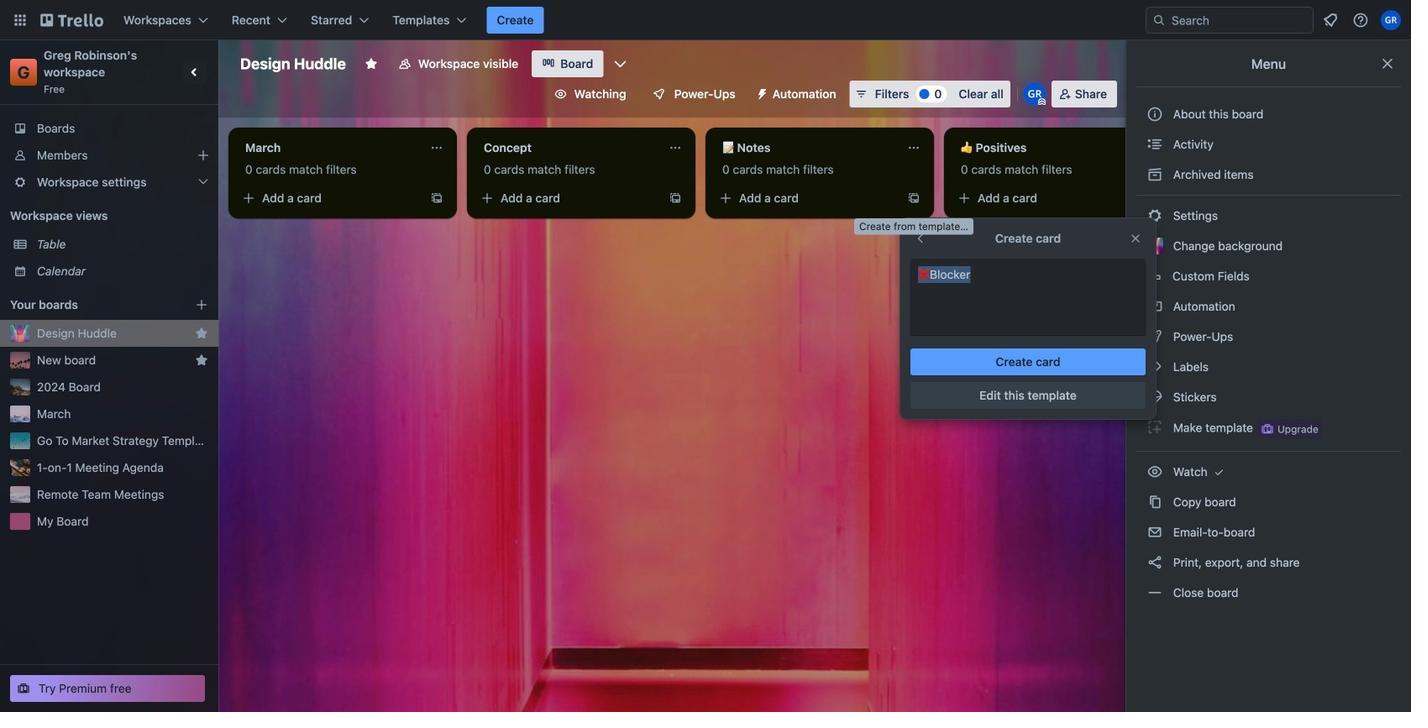 Task type: vqa. For each thing, say whether or not it's contained in the screenshot.
the Blog
no



Task type: locate. For each thing, give the bounding box(es) containing it.
Search field
[[1166, 8, 1313, 32]]

workspace navigation collapse icon image
[[183, 60, 207, 84]]

1 horizontal spatial greg robinson (gregrobinson96) image
[[1381, 10, 1401, 30]]

None text field
[[235, 134, 423, 161], [712, 134, 901, 161], [951, 134, 1139, 161], [235, 134, 423, 161], [712, 134, 901, 161], [951, 134, 1139, 161]]

0 horizontal spatial greg robinson (gregrobinson96) image
[[1023, 82, 1047, 106]]

starred icon image
[[195, 327, 208, 340], [195, 354, 208, 367]]

❌Blocker text field
[[917, 265, 1139, 316]]

0 notifications image
[[1321, 10, 1341, 30]]

sm image
[[1147, 166, 1163, 183], [1147, 328, 1163, 345], [1147, 359, 1163, 375], [1147, 464, 1163, 481], [1211, 464, 1228, 481], [1147, 554, 1163, 571]]

back to home image
[[40, 7, 103, 34]]

greg robinson (gregrobinson96) image inside primary element
[[1381, 10, 1401, 30]]

None text field
[[474, 134, 662, 161]]

create from template… image
[[430, 192, 444, 205], [907, 192, 921, 205]]

1 horizontal spatial create from template… image
[[907, 192, 921, 205]]

open information menu image
[[1352, 12, 1369, 29]]

primary element
[[0, 0, 1411, 40]]

your boards with 8 items element
[[10, 295, 170, 315]]

greg robinson (gregrobinson96) image
[[1381, 10, 1401, 30], [1023, 82, 1047, 106]]

0 vertical spatial starred icon image
[[195, 327, 208, 340]]

sm image
[[749, 81, 773, 104], [1147, 136, 1163, 153], [1147, 207, 1163, 224], [1147, 298, 1163, 315], [1147, 389, 1163, 406], [1147, 419, 1163, 436], [1147, 494, 1163, 511], [1147, 524, 1163, 541], [1147, 585, 1163, 601]]

tooltip
[[854, 218, 974, 235]]

0 horizontal spatial create from template… image
[[430, 192, 444, 205]]

search image
[[1153, 13, 1166, 27]]

1 vertical spatial starred icon image
[[195, 354, 208, 367]]

create from template… image
[[669, 192, 682, 205]]

0 vertical spatial greg robinson (gregrobinson96) image
[[1381, 10, 1401, 30]]

return to previous screen image
[[914, 232, 927, 245]]

add board image
[[195, 298, 208, 312]]



Task type: describe. For each thing, give the bounding box(es) containing it.
1 starred icon image from the top
[[195, 327, 208, 340]]

2 create from template… image from the left
[[907, 192, 921, 205]]

Board name text field
[[232, 50, 354, 77]]

customize views image
[[612, 55, 629, 72]]

1 vertical spatial greg robinson (gregrobinson96) image
[[1023, 82, 1047, 106]]

1 create from template… image from the left
[[430, 192, 444, 205]]

close popover image
[[1129, 232, 1142, 245]]

2 starred icon image from the top
[[195, 354, 208, 367]]

this member is an admin of this board. image
[[1038, 98, 1046, 106]]

star or unstar board image
[[364, 57, 378, 71]]



